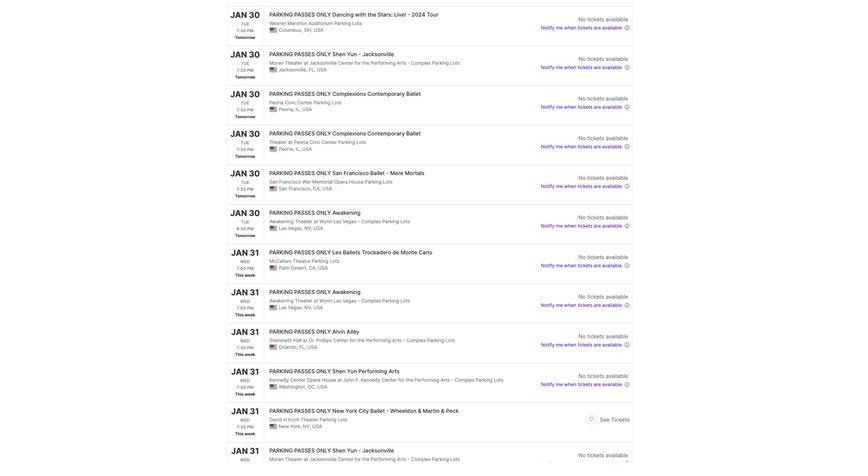 Task type: locate. For each thing, give the bounding box(es) containing it.
1 vertical spatial yun
[[347, 368, 357, 375]]

8 us national flag image from the top
[[269, 345, 277, 350]]

1 horizontal spatial san
[[279, 186, 287, 191]]

30 for theater at peoria civic center parking lots
[[249, 129, 260, 139]]

passes
[[294, 11, 315, 18], [294, 51, 315, 58], [294, 90, 315, 97], [294, 130, 315, 137], [294, 170, 315, 177], [294, 209, 315, 216], [294, 249, 315, 256], [294, 289, 315, 295], [294, 328, 315, 335], [294, 368, 315, 375], [294, 408, 315, 414], [294, 447, 315, 454]]

4 no tickets available from the top
[[579, 135, 628, 142]]

parking passes only shen yun - jacksonville
[[269, 51, 394, 58], [269, 447, 394, 454]]

lots
[[352, 20, 362, 26], [450, 60, 460, 66], [332, 100, 342, 105], [357, 139, 366, 145], [383, 179, 393, 185], [401, 219, 410, 224], [330, 258, 340, 264], [401, 298, 410, 304], [446, 337, 455, 343], [494, 377, 504, 383], [338, 417, 348, 422]]

passes down palm desert, ca, usa
[[294, 289, 315, 295]]

oh,
[[304, 27, 313, 33]]

us national flag image right jan 30 tue 9:30 pm tomorrow
[[269, 226, 277, 231]]

2 awakening theater at wynn las vegas - complex parking lots from the top
[[269, 298, 410, 304]]

10 when from the top
[[564, 381, 577, 387]]

2 vertical spatial san
[[279, 186, 287, 191]]

tickets
[[588, 16, 605, 23], [578, 25, 593, 30], [588, 56, 605, 62], [578, 64, 593, 70], [588, 95, 605, 102], [578, 104, 593, 110], [588, 135, 605, 142], [578, 144, 593, 149], [588, 174, 605, 181], [578, 183, 593, 189], [588, 214, 605, 221], [578, 223, 593, 229], [588, 254, 605, 261], [578, 263, 593, 268], [588, 293, 605, 300], [578, 302, 593, 308], [588, 333, 605, 340], [578, 342, 593, 348], [588, 373, 605, 379], [578, 381, 593, 387], [588, 452, 605, 459]]

1 vertical spatial 7:00
[[237, 306, 246, 311]]

1 vertical spatial parking passes only shen yun - jacksonville
[[269, 447, 394, 454]]

0 vertical spatial il,
[[296, 106, 301, 112]]

for
[[355, 60, 361, 66], [350, 337, 356, 343], [398, 377, 405, 383]]

only
[[316, 11, 331, 18], [316, 51, 331, 58], [316, 90, 331, 97], [316, 130, 331, 137], [316, 170, 331, 177], [316, 209, 331, 216], [316, 249, 331, 256], [316, 289, 331, 295], [316, 328, 331, 335], [316, 368, 331, 375], [316, 408, 331, 414], [316, 447, 331, 454]]

il, down peoria civic center parking lots
[[296, 106, 301, 112]]

2 when from the top
[[564, 64, 577, 70]]

0 vertical spatial vegas,
[[288, 225, 303, 231]]

stars:
[[378, 11, 393, 18]]

1 horizontal spatial civic
[[310, 139, 321, 145]]

1 passes from the top
[[294, 11, 315, 18]]

3 notify me when tickets are available from the top
[[541, 104, 622, 110]]

jan for san francisco war memorial opera house parking lots us national flag image
[[231, 169, 247, 179]]

0 vertical spatial parking passes only shen yun - jacksonville
[[269, 51, 394, 58]]

1 vertical spatial fl,
[[299, 344, 306, 350]]

jan for us national flag image for peoria civic center parking lots
[[231, 89, 247, 99]]

notify for moran theater at jacksonville center for the performing arts - complex parking lots us national flag image
[[541, 64, 555, 70]]

3 when from the top
[[564, 104, 577, 110]]

notify me when tickets are available button
[[541, 23, 630, 32], [541, 63, 630, 71], [541, 103, 630, 111], [541, 142, 630, 150], [541, 182, 630, 190], [541, 222, 630, 230], [541, 261, 630, 269], [541, 301, 630, 309], [541, 340, 630, 349], [541, 380, 630, 388]]

6 passes from the top
[[294, 209, 315, 216]]

5 notify me when tickets are available button from the top
[[541, 182, 630, 190]]

10 no tickets available from the top
[[579, 373, 628, 379]]

parking for san francisco war memorial opera house parking lots us national flag image
[[269, 170, 293, 177]]

san left 'francisco,'
[[279, 186, 287, 191]]

jan 31 wed 7:30 pm this week
[[231, 327, 259, 357], [231, 367, 259, 397], [231, 407, 259, 436]]

5 when from the top
[[564, 183, 577, 189]]

me for us national flag image related to mccallum theatre parking lots
[[556, 263, 563, 268]]

1 vertical spatial opera
[[307, 377, 321, 383]]

usa
[[314, 27, 324, 33], [317, 67, 327, 72], [302, 106, 312, 112], [302, 146, 312, 152], [322, 186, 332, 191], [314, 225, 323, 231], [318, 265, 328, 271], [314, 305, 323, 310], [307, 344, 317, 350], [317, 384, 327, 390], [312, 423, 322, 429]]

1 vertical spatial for
[[350, 337, 356, 343]]

7:30
[[237, 28, 246, 33], [237, 68, 246, 73], [237, 107, 246, 112], [237, 147, 246, 152], [237, 187, 246, 192], [237, 345, 246, 350], [237, 385, 246, 390], [237, 424, 246, 430]]

1 vertical spatial parking passes only complexions contemporary ballet
[[269, 130, 421, 137]]

orlando,
[[279, 344, 298, 350]]

9 are from the top
[[594, 342, 601, 348]]

2024
[[412, 11, 425, 18]]

6 parking from the top
[[269, 209, 293, 216]]

0 vertical spatial parking passes only awakening
[[269, 209, 361, 216]]

1 horizontal spatial peoria
[[294, 139, 308, 145]]

only up memorial
[[316, 170, 331, 177]]

jan for us national flag image associated with theater at peoria civic center parking lots
[[231, 129, 247, 139]]

tomorrow
[[235, 35, 255, 40], [235, 75, 255, 80], [235, 114, 255, 119], [235, 154, 255, 159], [235, 193, 255, 199], [235, 233, 255, 238]]

0 horizontal spatial san
[[269, 179, 278, 185]]

1 7:00 from the top
[[237, 266, 246, 271]]

yun
[[347, 51, 357, 58], [347, 368, 357, 375], [347, 447, 357, 454]]

jan for us national flag image related to mccallum theatre parking lots
[[231, 248, 248, 258]]

1 vertical spatial parking passes only awakening
[[269, 289, 361, 295]]

new
[[333, 408, 344, 414], [279, 423, 289, 429]]

jan inside jan 30 tue 9:30 pm tomorrow
[[231, 208, 247, 218]]

31 for parking passes only les ballets trockadero de monte carlo
[[250, 248, 259, 258]]

new left york
[[333, 408, 344, 414]]

only for wexner mershon auditorium parking lots's us national flag image
[[316, 11, 331, 18]]

house down parking passes only san francisco ballet - mere mortals
[[349, 179, 364, 185]]

parking passes only awakening
[[269, 209, 361, 216], [269, 289, 361, 295]]

center
[[338, 60, 353, 66], [297, 100, 313, 105], [322, 139, 337, 145], [333, 337, 349, 343], [290, 377, 306, 383], [382, 377, 397, 383]]

1 vertical spatial complexions
[[333, 130, 366, 137]]

us national flag image for kennedy center opera house at john f. kennedy center for the performing arts - complex parking lots
[[269, 384, 277, 390]]

tooltip image for complex
[[625, 303, 630, 308]]

no
[[579, 16, 586, 23], [579, 56, 586, 62], [579, 95, 586, 102], [579, 135, 586, 142], [579, 174, 586, 181], [579, 214, 586, 221], [579, 254, 586, 261], [579, 293, 586, 300], [579, 333, 586, 340], [579, 373, 586, 379], [579, 452, 586, 459]]

me for us national flag image corresponding to awakening theater at wynn las vegas - complex parking lots
[[556, 302, 563, 308]]

only up peoria civic center parking lots
[[316, 90, 331, 97]]

0 vertical spatial us national flag image
[[269, 226, 277, 231]]

palm
[[279, 265, 290, 271]]

when for lots tooltip image
[[564, 183, 577, 189]]

1 vertical spatial jan 31 wed 7:30 pm this week
[[231, 367, 259, 397]]

performing
[[371, 60, 396, 66], [366, 337, 391, 343], [359, 368, 387, 375], [415, 377, 439, 383]]

opera
[[334, 179, 348, 185], [307, 377, 321, 383]]

only down new york, ny, usa
[[316, 447, 331, 454]]

only for moran theater at jacksonville center for the performing arts - complex parking lots us national flag image
[[316, 51, 331, 58]]

only up the phillips
[[316, 328, 331, 335]]

me for us national flag image for peoria civic center parking lots
[[556, 104, 563, 110]]

1 vertical spatial las vegas, nv, usa
[[279, 305, 323, 310]]

1 are from the top
[[594, 25, 601, 30]]

us national flag image for theater at peoria civic center parking lots
[[269, 146, 277, 152]]

il, down 'theater at peoria civic center parking lots'
[[296, 146, 301, 152]]

1 vertical spatial vegas
[[343, 298, 357, 304]]

0 vertical spatial jacksonville
[[362, 51, 394, 58]]

contemporary for theater at peoria civic center parking lots
[[368, 130, 405, 137]]

this for parking passes only alvin ailey
[[235, 352, 244, 357]]

las vegas, nv, usa
[[279, 225, 323, 231], [279, 305, 323, 310]]

kennedy up washington, at the bottom left
[[269, 377, 289, 383]]

tomorrow for awakening
[[235, 233, 255, 238]]

us national flag image for awakening theater at wynn las vegas - complex parking lots
[[269, 305, 277, 310]]

0 vertical spatial peoria, il, usa
[[279, 106, 312, 112]]

francisco up 'francisco,'
[[279, 179, 301, 185]]

fl, for jan 30
[[309, 67, 316, 72]]

2 tooltip image from the top
[[625, 184, 630, 189]]

fl,
[[309, 67, 316, 72], [299, 344, 306, 350]]

0 vertical spatial civic
[[285, 100, 296, 105]]

francisco
[[344, 170, 369, 177], [279, 179, 301, 185]]

0 vertical spatial jan 31 wed 7:30 pm this week
[[231, 327, 259, 357]]

1 vertical spatial shen
[[333, 368, 346, 375]]

11 only from the top
[[316, 408, 331, 414]]

8 only from the top
[[316, 289, 331, 295]]

1 parking from the top
[[269, 11, 293, 18]]

washington,
[[279, 384, 307, 390]]

0 vertical spatial peoria
[[269, 100, 284, 105]]

only up david h koch theater parking lots
[[316, 408, 331, 414]]

1 vertical spatial wynn
[[320, 298, 332, 304]]

3 jan 31 wed 7:30 pm this week from the top
[[231, 407, 259, 436]]

no tickets available for us national flag image for peoria civic center parking lots
[[579, 95, 628, 102]]

2 tue from the top
[[241, 61, 250, 66]]

francisco up san francisco war memorial opera house parking lots
[[344, 170, 369, 177]]

1 week from the top
[[245, 273, 255, 278]]

parking passes only awakening down palm desert, ca, usa
[[269, 289, 361, 295]]

30 for awakening theater at wynn las vegas - complex parking lots
[[249, 208, 260, 218]]

peoria, for civic
[[279, 106, 294, 112]]

only for us national flag icon corresponding to 30
[[316, 209, 331, 216]]

vegas
[[343, 219, 357, 224], [343, 298, 357, 304]]

&
[[418, 408, 422, 414], [441, 408, 445, 414]]

tomorrow for san
[[235, 193, 255, 199]]

7:30 for peoria civic center parking lots
[[237, 107, 246, 112]]

1 horizontal spatial opera
[[334, 179, 348, 185]]

when for tooltip icon for steinmetz hall at dr. phillips center for the performing arts - complex parking lots
[[564, 342, 577, 348]]

0 horizontal spatial kennedy
[[269, 377, 289, 383]]

san for francisco,
[[279, 186, 287, 191]]

2 vertical spatial jacksonville
[[362, 447, 394, 454]]

only left les
[[316, 249, 331, 256]]

vegas up "parking passes only les ballets trockadero de monte carlo"
[[343, 219, 357, 224]]

tue for theater at peoria civic center parking lots
[[241, 140, 250, 145]]

& left peck
[[441, 408, 445, 414]]

only up jacksonville, fl, usa
[[316, 51, 331, 58]]

0 vertical spatial peoria,
[[279, 106, 294, 112]]

3 jan 30 tue 7:30 pm tomorrow from the top
[[231, 89, 260, 119]]

only for san francisco war memorial opera house parking lots us national flag image
[[316, 170, 331, 177]]

4 this from the top
[[235, 392, 244, 397]]

2 notify from the top
[[541, 64, 555, 70]]

pm for kennedy center opera house at john f. kennedy center for the performing arts - complex parking lots's us national flag image
[[247, 385, 254, 390]]

peoria, il, usa down peoria civic center parking lots
[[279, 106, 312, 112]]

1 horizontal spatial &
[[441, 408, 445, 414]]

jan for moran theater at jacksonville center for the performing arts - complex parking lots us national flag image
[[231, 50, 247, 60]]

2 7:00 from the top
[[237, 306, 246, 311]]

nv, up mccallum theatre parking lots on the left bottom
[[305, 225, 312, 231]]

2 me from the top
[[556, 64, 563, 70]]

no for us national flag image corresponding to steinmetz hall at dr. phillips center for the performing arts - complex parking lots
[[579, 333, 586, 340]]

passes up peoria civic center parking lots
[[294, 90, 315, 97]]

0 vertical spatial vegas
[[343, 219, 357, 224]]

2 vertical spatial for
[[398, 377, 405, 383]]

parking passes only complexions contemporary ballet
[[269, 90, 421, 97], [269, 130, 421, 137]]

1 vertical spatial us national flag image
[[269, 424, 277, 429]]

notify for wexner mershon auditorium parking lots's us national flag image
[[541, 25, 555, 30]]

peoria civic center parking lots
[[269, 100, 342, 105]]

san francisco war memorial opera house parking lots
[[269, 179, 393, 185]]

5 7:30 from the top
[[237, 187, 246, 192]]

ballet
[[406, 90, 421, 97], [406, 130, 421, 137], [370, 170, 385, 177], [371, 408, 385, 414]]

parking for moran theater at jacksonville center for the performing arts - complex parking lots us national flag image
[[269, 51, 293, 58]]

peoria, for at
[[279, 146, 294, 152]]

7 when from the top
[[564, 263, 577, 268]]

2 wed from the top
[[240, 299, 250, 304]]

tooltip image
[[625, 25, 630, 31], [625, 104, 630, 110], [625, 144, 630, 149], [625, 223, 630, 229], [625, 342, 630, 348], [625, 382, 630, 387]]

no tickets available for us national flag image corresponding to awakening theater at wynn las vegas - complex parking lots
[[579, 293, 628, 300]]

awakening theater at wynn las vegas - complex parking lots for 30
[[269, 219, 410, 224]]

at
[[304, 60, 308, 66], [288, 139, 293, 145], [314, 219, 318, 224], [314, 298, 318, 304], [303, 337, 308, 343], [338, 377, 342, 383]]

us national flag image down david
[[269, 424, 277, 429]]

las
[[334, 219, 341, 224], [279, 225, 287, 231], [334, 298, 341, 304], [279, 305, 287, 310]]

no tickets available for wexner mershon auditorium parking lots's us national flag image
[[579, 16, 628, 23]]

war
[[302, 179, 311, 185]]

0 vertical spatial ca,
[[313, 186, 321, 191]]

peoria, down peoria civic center parking lots
[[279, 106, 294, 112]]

house down parking passes only shen yun performing arts
[[322, 377, 336, 383]]

5 week from the top
[[245, 431, 255, 436]]

are for san francisco war memorial opera house parking lots us national flag image
[[594, 183, 601, 189]]

parking passes only les ballets trockadero de monte carlo
[[269, 249, 433, 256]]

peoria
[[269, 100, 284, 105], [294, 139, 308, 145]]

contemporary
[[368, 90, 405, 97], [368, 130, 405, 137]]

this for parking passes only new york city ballet - wheeldon & martin & peck
[[235, 431, 244, 436]]

awakening theater at wynn las vegas - complex parking lots up les
[[269, 219, 410, 224]]

civic
[[285, 100, 296, 105], [310, 139, 321, 145]]

wexner
[[269, 20, 286, 26]]

0 vertical spatial awakening theater at wynn las vegas - complex parking lots
[[269, 219, 410, 224]]

8 notify me when tickets are available button from the top
[[541, 301, 630, 309]]

parking passes only new york city ballet - wheeldon & martin & peck
[[269, 408, 459, 414]]

kennedy
[[269, 377, 289, 383], [361, 377, 381, 383]]

0 vertical spatial las vegas, nv, usa
[[279, 225, 323, 231]]

jan 31
[[231, 446, 259, 456]]

1 nv, from the top
[[305, 225, 312, 231]]

6 notify me when tickets are available button from the top
[[541, 222, 630, 230]]

awakening theater at wynn las vegas - complex parking lots for 31
[[269, 298, 410, 304]]

this for parking passes only shen yun performing arts
[[235, 392, 244, 397]]

are for us national flag image associated with theater at peoria civic center parking lots
[[594, 144, 601, 149]]

0 vertical spatial house
[[349, 179, 364, 185]]

see
[[600, 416, 610, 423]]

7 notify me when tickets are available button from the top
[[541, 261, 630, 269]]

jan for wexner mershon auditorium parking lots's us national flag image
[[231, 10, 247, 20]]

the
[[368, 11, 376, 18], [362, 60, 370, 66], [358, 337, 365, 343], [406, 377, 413, 383]]

7 us national flag image from the top
[[269, 305, 277, 310]]

0 horizontal spatial house
[[322, 377, 336, 383]]

wed
[[240, 259, 250, 264], [240, 299, 250, 304], [240, 338, 250, 344], [240, 378, 250, 383], [240, 418, 250, 423]]

pm inside jan 30 tue 9:30 pm tomorrow
[[247, 226, 254, 231]]

moran
[[269, 60, 284, 66]]

san left war
[[269, 179, 278, 185]]

parking for us national flag icon corresponding to 30
[[269, 209, 293, 216]]

jan 30 tue 7:30 pm tomorrow for jacksonville
[[231, 50, 260, 80]]

monte
[[401, 249, 417, 256]]

0 vertical spatial complexions
[[333, 90, 366, 97]]

parking passes only san francisco ballet - mere mortals
[[269, 170, 425, 177]]

0 vertical spatial francisco
[[344, 170, 369, 177]]

jan for us national flag image corresponding to awakening theater at wynn las vegas - complex parking lots
[[231, 288, 248, 297]]

memorial
[[312, 179, 333, 185]]

2 this from the top
[[235, 312, 244, 317]]

passes up mershon
[[294, 11, 315, 18]]

5 me from the top
[[556, 183, 563, 189]]

week for parking passes only shen yun performing arts
[[245, 392, 255, 397]]

9 notify me when tickets are available button from the top
[[541, 340, 630, 349]]

passes for us national flag image corresponding to awakening theater at wynn las vegas - complex parking lots
[[294, 289, 315, 295]]

san
[[333, 170, 342, 177], [269, 179, 278, 185], [279, 186, 287, 191]]

jan
[[231, 10, 247, 20], [231, 50, 247, 60], [231, 89, 247, 99], [231, 129, 247, 139], [231, 169, 247, 179], [231, 208, 247, 218], [231, 248, 248, 258], [231, 288, 248, 297], [231, 327, 248, 337], [231, 367, 248, 377], [231, 407, 248, 416], [231, 446, 248, 456]]

1 me from the top
[[556, 25, 563, 30]]

0 vertical spatial for
[[355, 60, 361, 66]]

2 horizontal spatial san
[[333, 170, 342, 177]]

passes up david h koch theater parking lots
[[294, 408, 315, 414]]

1 vertical spatial nv,
[[305, 305, 312, 310]]

peoria,
[[279, 106, 294, 112], [279, 146, 294, 152]]

7 no tickets available from the top
[[579, 254, 628, 261]]

2 us national flag image from the top
[[269, 67, 277, 72]]

6 us national flag image from the top
[[269, 265, 277, 271]]

4 no from the top
[[579, 135, 586, 142]]

2 notify me when tickets are available from the top
[[541, 64, 622, 70]]

0 vertical spatial contemporary
[[368, 90, 405, 97]]

2 no from the top
[[579, 56, 586, 62]]

las up steinmetz
[[279, 305, 287, 310]]

wynn
[[320, 219, 332, 224], [320, 298, 332, 304]]

0 horizontal spatial new
[[279, 423, 289, 429]]

7 notify from the top
[[541, 263, 555, 268]]

week
[[245, 273, 255, 278], [245, 312, 255, 317], [245, 352, 255, 357], [245, 392, 255, 397], [245, 431, 255, 436]]

0 vertical spatial yun
[[347, 51, 357, 58]]

8 me from the top
[[556, 302, 563, 308]]

theater for jan 30 tue 9:30 pm tomorrow
[[295, 219, 313, 224]]

10 parking from the top
[[269, 368, 293, 375]]

1 vertical spatial peoria,
[[279, 146, 294, 152]]

0 vertical spatial nv,
[[305, 225, 312, 231]]

opera up 'dc,'
[[307, 377, 321, 383]]

30 for san francisco war memorial opera house parking lots
[[249, 169, 260, 179]]

san up san francisco war memorial opera house parking lots
[[333, 170, 342, 177]]

il, for center
[[296, 106, 301, 112]]

0 horizontal spatial francisco
[[279, 179, 301, 185]]

only for us national flag image corresponding to steinmetz hall at dr. phillips center for the performing arts - complex parking lots
[[316, 328, 331, 335]]

peoria, il, usa down 'theater at peoria civic center parking lots'
[[279, 146, 312, 152]]

parking passes only shen yun performing arts
[[269, 368, 400, 375]]

2 vegas, from the top
[[288, 305, 303, 310]]

jan 30 tue 7:30 pm tomorrow
[[231, 10, 260, 40], [231, 50, 260, 80], [231, 89, 260, 119], [231, 129, 260, 159], [231, 169, 260, 199]]

1 vertical spatial awakening theater at wynn las vegas - complex parking lots
[[269, 298, 410, 304]]

1 vertical spatial il,
[[296, 146, 301, 152]]

0 vertical spatial parking passes only complexions contemporary ballet
[[269, 90, 421, 97]]

9 notify me when tickets are available from the top
[[541, 342, 622, 348]]

ca, down mccallum theatre parking lots on the left bottom
[[309, 265, 317, 271]]

0 horizontal spatial fl,
[[299, 344, 306, 350]]

1 us national flag image from the top
[[269, 27, 277, 33]]

only for us national flag image for peoria civic center parking lots
[[316, 90, 331, 97]]

2 vertical spatial yun
[[347, 447, 357, 454]]

only up washington, dc, usa
[[316, 368, 331, 375]]

awakening
[[333, 209, 361, 216], [269, 219, 294, 224], [333, 289, 361, 295], [269, 298, 294, 304]]

palm desert, ca, usa
[[279, 265, 328, 271]]

jan 31 wed 7:00 pm this week
[[231, 248, 259, 278], [231, 288, 259, 317]]

vegas, up parking passes only alvin ailey
[[288, 305, 303, 310]]

are for wexner mershon auditorium parking lots's us national flag image
[[594, 25, 601, 30]]

jan for 31 us national flag icon
[[231, 407, 248, 416]]

fl, right jacksonville,
[[309, 67, 316, 72]]

3 only from the top
[[316, 90, 331, 97]]

5 tomorrow from the top
[[235, 193, 255, 199]]

this for parking passes only les ballets trockadero de monte carlo
[[235, 273, 244, 278]]

opera down parking passes only san francisco ballet - mere mortals
[[334, 179, 348, 185]]

8 notify from the top
[[541, 302, 555, 308]]

steinmetz hall at dr. phillips center for the performing arts - complex parking lots
[[269, 337, 455, 343]]

1 vertical spatial peoria, il, usa
[[279, 146, 312, 152]]

notify me when tickets are available for us national flag image corresponding to steinmetz hall at dr. phillips center for the performing arts - complex parking lots's notify me when tickets are available button
[[541, 342, 622, 348]]

jacksonville for jan 30
[[362, 51, 394, 58]]

0 vertical spatial shen
[[333, 51, 346, 58]]

3 no tickets available from the top
[[579, 95, 628, 102]]

us national flag image
[[269, 27, 277, 33], [269, 67, 277, 72], [269, 107, 277, 112], [269, 146, 277, 152], [269, 186, 277, 191], [269, 265, 277, 271], [269, 305, 277, 310], [269, 345, 277, 350], [269, 384, 277, 390]]

complex
[[411, 60, 431, 66], [361, 219, 381, 224], [361, 298, 381, 304], [406, 337, 426, 343], [455, 377, 475, 383]]

only up 'theater at peoria civic center parking lots'
[[316, 130, 331, 137]]

only down san francisco, ca, usa
[[316, 209, 331, 216]]

1 il, from the top
[[296, 106, 301, 112]]

3 passes from the top
[[294, 90, 315, 97]]

9 passes from the top
[[294, 328, 315, 335]]

9 no tickets available from the top
[[579, 333, 628, 340]]

0 vertical spatial wynn
[[320, 219, 332, 224]]

1 horizontal spatial house
[[349, 179, 364, 185]]

0 horizontal spatial &
[[418, 408, 422, 414]]

1 wynn from the top
[[320, 219, 332, 224]]

wynn for 30
[[320, 219, 332, 224]]

tue inside jan 30 tue 9:30 pm tomorrow
[[241, 220, 250, 225]]

2 jan 30 tue 7:30 pm tomorrow from the top
[[231, 50, 260, 80]]

-
[[408, 11, 410, 18], [359, 51, 361, 58], [408, 60, 410, 66], [386, 170, 389, 177], [358, 219, 360, 224], [358, 298, 360, 304], [403, 337, 405, 343], [451, 377, 454, 383], [387, 408, 389, 414], [359, 447, 361, 454]]

mere
[[390, 170, 404, 177]]

2 vertical spatial jan 31 wed 7:30 pm this week
[[231, 407, 259, 436]]

parking passes only awakening down san francisco, ca, usa
[[269, 209, 361, 216]]

las vegas, nv, usa up theatre
[[279, 225, 323, 231]]

2 parking passes only awakening from the top
[[269, 289, 361, 295]]

1 tooltip image from the top
[[625, 25, 630, 31]]

0 vertical spatial 7:00
[[237, 266, 246, 271]]

tooltip image
[[625, 65, 630, 70], [625, 184, 630, 189], [625, 263, 630, 268], [625, 303, 630, 308], [625, 461, 630, 462]]

ca, down memorial
[[313, 186, 321, 191]]

fl, for jan 31
[[299, 344, 306, 350]]

tue for peoria civic center parking lots
[[241, 101, 250, 106]]

fl, down hall
[[299, 344, 306, 350]]

parking for us national flag image corresponding to awakening theater at wynn las vegas - complex parking lots
[[269, 289, 293, 295]]

2 passes from the top
[[294, 51, 315, 58]]

vegas up ailey
[[343, 298, 357, 304]]

new down h
[[279, 423, 289, 429]]

1 vertical spatial new
[[279, 423, 289, 429]]

2 peoria, il, usa from the top
[[279, 146, 312, 152]]

2 kennedy from the left
[[361, 377, 381, 383]]

vegas, up theatre
[[288, 225, 303, 231]]

jan 30 tue 7:30 pm tomorrow for stars:
[[231, 10, 260, 40]]

2 wynn from the top
[[320, 298, 332, 304]]

6 notify from the top
[[541, 223, 555, 229]]

week for parking passes only alvin ailey
[[245, 352, 255, 357]]

notify me when tickets are available for notify me when tickets are available button associated with us national flag image for peoria civic center parking lots
[[541, 104, 622, 110]]

1 vertical spatial contemporary
[[368, 130, 405, 137]]

jan 31 wed 7:00 pm this week for parking passes only les ballets trockadero de monte carlo
[[231, 248, 259, 278]]

2 vertical spatial shen
[[333, 447, 346, 454]]

3 parking from the top
[[269, 90, 293, 97]]

when
[[564, 25, 577, 30], [564, 64, 577, 70], [564, 104, 577, 110], [564, 144, 577, 149], [564, 183, 577, 189], [564, 223, 577, 229], [564, 263, 577, 268], [564, 302, 577, 308], [564, 342, 577, 348], [564, 381, 577, 387]]

parking passes only dancing with the stars: live! - 2024 tour
[[269, 11, 439, 18]]

7 passes from the top
[[294, 249, 315, 256]]

only down palm desert, ca, usa
[[316, 289, 331, 295]]

2 week from the top
[[245, 312, 255, 317]]

passes up war
[[294, 170, 315, 177]]

1 vertical spatial house
[[322, 377, 336, 383]]

ballet for peoria civic center parking lots
[[406, 90, 421, 97]]

passes up 'theater at peoria civic center parking lots'
[[294, 130, 315, 137]]

only up auditorium
[[316, 11, 331, 18]]

tomorrow inside jan 30 tue 9:30 pm tomorrow
[[235, 233, 255, 238]]

& left martin
[[418, 408, 422, 414]]

arts
[[397, 60, 406, 66], [392, 337, 402, 343], [389, 368, 400, 375], [441, 377, 450, 383]]

us national flag image
[[269, 226, 277, 231], [269, 424, 277, 429]]

1 parking passes only shen yun - jacksonville from the top
[[269, 51, 394, 58]]

passes up washington, dc, usa
[[294, 368, 315, 375]]

theater for jan 31 wed 7:00 pm this week
[[295, 298, 313, 304]]

1 vertical spatial san
[[269, 179, 278, 185]]

passes up hall
[[294, 328, 315, 335]]

5 tooltip image from the top
[[625, 342, 630, 348]]

7:30 for kennedy center opera house at john f. kennedy center for the performing arts - complex parking lots
[[237, 385, 246, 390]]

notify me when tickets are available button for us national flag image for peoria civic center parking lots
[[541, 103, 630, 111]]

complexions for center
[[333, 130, 366, 137]]

notify for san francisco war memorial opera house parking lots us national flag image
[[541, 183, 555, 189]]

complexions
[[333, 90, 366, 97], [333, 130, 366, 137]]

with
[[355, 11, 366, 18]]

no tickets available
[[579, 16, 628, 23], [579, 56, 628, 62], [579, 95, 628, 102], [579, 135, 628, 142], [579, 174, 628, 181], [579, 214, 628, 221], [579, 254, 628, 261], [579, 293, 628, 300], [579, 333, 628, 340], [579, 373, 628, 379], [579, 452, 628, 459]]

peoria, down 'theater at peoria civic center parking lots'
[[279, 146, 294, 152]]

0 vertical spatial jan 31 wed 7:00 pm this week
[[231, 248, 259, 278]]

orlando, fl, usa
[[279, 344, 317, 350]]

5 passes from the top
[[294, 170, 315, 177]]

1 vertical spatial vegas,
[[288, 305, 303, 310]]

dc,
[[308, 384, 316, 390]]

tour
[[427, 11, 439, 18]]

pm for us national flag image corresponding to awakening theater at wynn las vegas - complex parking lots
[[247, 306, 254, 311]]

2 contemporary from the top
[[368, 130, 405, 137]]

1 awakening theater at wynn las vegas - complex parking lots from the top
[[269, 219, 410, 224]]

mccallum
[[269, 258, 292, 264]]

passes up jacksonville, fl, usa
[[294, 51, 315, 58]]

2 complexions from the top
[[333, 130, 366, 137]]

4 passes from the top
[[294, 130, 315, 137]]

1 vertical spatial ca,
[[309, 265, 317, 271]]

jacksonville
[[362, 51, 394, 58], [310, 60, 337, 66], [362, 447, 394, 454]]

when for 3rd tooltip image from the top
[[564, 263, 577, 268]]

1 kennedy from the left
[[269, 377, 289, 383]]

8 parking from the top
[[269, 289, 293, 295]]

tooltip image for peoria civic center parking lots
[[625, 104, 630, 110]]

2 no tickets available from the top
[[579, 56, 628, 62]]

ballet for theater at peoria civic center parking lots
[[406, 130, 421, 137]]

notify me when tickets are available button for us national flag image corresponding to steinmetz hall at dr. phillips center for the performing arts - complex parking lots
[[541, 340, 630, 349]]

kennedy right the 'f.'
[[361, 377, 381, 383]]

30 inside jan 30 tue 9:30 pm tomorrow
[[249, 208, 260, 218]]

no for kennedy center opera house at john f. kennedy center for the performing arts - complex parking lots's us national flag image
[[579, 373, 586, 379]]

awakening theater at wynn las vegas - complex parking lots up alvin
[[269, 298, 410, 304]]

nv, up parking passes only alvin ailey
[[305, 305, 312, 310]]

2 parking passes only shen yun - jacksonville from the top
[[269, 447, 394, 454]]

passes up mccallum theatre parking lots on the left bottom
[[294, 249, 315, 256]]

0 vertical spatial fl,
[[309, 67, 316, 72]]

0 vertical spatial new
[[333, 408, 344, 414]]

4 tomorrow from the top
[[235, 154, 255, 159]]

tue
[[241, 21, 250, 26], [241, 61, 250, 66], [241, 101, 250, 106], [241, 140, 250, 145], [241, 180, 250, 185], [241, 220, 250, 225]]

1 horizontal spatial fl,
[[309, 67, 316, 72]]

0 horizontal spatial opera
[[307, 377, 321, 383]]

this
[[235, 273, 244, 278], [235, 312, 244, 317], [235, 352, 244, 357], [235, 392, 244, 397], [235, 431, 244, 436]]

parking
[[269, 11, 293, 18], [269, 51, 293, 58], [269, 90, 293, 97], [269, 130, 293, 137], [269, 170, 293, 177], [269, 209, 293, 216], [269, 249, 293, 256], [269, 289, 293, 295], [269, 328, 293, 335], [269, 368, 293, 375], [269, 408, 293, 414], [269, 447, 293, 454]]

1 no from the top
[[579, 16, 586, 23]]

passes down san francisco, ca, usa
[[294, 209, 315, 216]]

10 only from the top
[[316, 368, 331, 375]]

peoria, il, usa
[[279, 106, 312, 112], [279, 146, 312, 152]]

1 vertical spatial jan 31 wed 7:00 pm this week
[[231, 288, 259, 317]]

notify me when tickets are available for notify me when tickets are available button corresponding to us national flag image related to mccallum theatre parking lots
[[541, 263, 622, 268]]

5 us national flag image from the top
[[269, 186, 277, 191]]

parking passes only alvin ailey
[[269, 328, 359, 335]]

2 30 from the top
[[249, 50, 260, 60]]

3 notify me when tickets are available button from the top
[[541, 103, 630, 111]]

las vegas, nv, usa up parking passes only alvin ailey
[[279, 305, 323, 310]]

1 this from the top
[[235, 273, 244, 278]]

1 horizontal spatial kennedy
[[361, 377, 381, 383]]

passes down ny,
[[294, 447, 315, 454]]

30 for moran theater at jacksonville center for the performing arts - complex parking lots
[[249, 50, 260, 60]]



Task type: describe. For each thing, give the bounding box(es) containing it.
jan 30 tue 7:30 pm tomorrow for -
[[231, 169, 260, 199]]

jan 30 tue 9:30 pm tomorrow
[[231, 208, 260, 238]]

no for us national flag image related to mccallum theatre parking lots
[[579, 254, 586, 261]]

alvin
[[333, 328, 345, 335]]

notify me when tickets are available for moran theater at jacksonville center for the performing arts - complex parking lots us national flag image's notify me when tickets are available button
[[541, 64, 622, 70]]

3 yun from the top
[[347, 447, 357, 454]]

see tickets
[[600, 416, 630, 423]]

no tickets available for moran theater at jacksonville center for the performing arts - complex parking lots us national flag image
[[579, 56, 628, 62]]

theatre
[[293, 258, 310, 264]]

live!
[[394, 11, 406, 18]]

31 for parking passes only shen yun performing arts
[[250, 367, 259, 377]]

tooltip image for awakening theater at wynn las vegas - complex parking lots
[[625, 223, 630, 229]]

at for jan 31 wed 7:30 pm this week
[[303, 337, 308, 343]]

1 horizontal spatial francisco
[[344, 170, 369, 177]]

30 for peoria civic center parking lots
[[249, 89, 260, 99]]

francisco,
[[289, 186, 312, 191]]

when for tooltip image for complex
[[564, 302, 577, 308]]

peoria, il, usa for center
[[279, 106, 312, 112]]

tue for awakening theater at wynn las vegas - complex parking lots
[[241, 220, 250, 225]]

no tickets available for san francisco war memorial opera house parking lots us national flag image
[[579, 174, 628, 181]]

yun for 31
[[347, 368, 357, 375]]

jan 31 wed 7:30 pm this week for parking passes only new york city ballet - wheeldon & martin & peck
[[231, 407, 259, 436]]

tomorrow for theater
[[235, 154, 255, 159]]

are for moran theater at jacksonville center for the performing arts - complex parking lots us national flag image
[[594, 64, 601, 70]]

carlo
[[419, 249, 433, 256]]

11 passes from the top
[[294, 408, 315, 414]]

jacksonville,
[[279, 67, 308, 72]]

passes for wexner mershon auditorium parking lots's us national flag image
[[294, 11, 315, 18]]

york,
[[290, 423, 302, 429]]

me for kennedy center opera house at john f. kennedy center for the performing arts - complex parking lots's us national flag image
[[556, 381, 563, 387]]

6 no tickets available from the top
[[579, 214, 628, 221]]

tooltip image for kennedy center opera house at john f. kennedy center for the performing arts - complex parking lots
[[625, 382, 630, 387]]

vegas, for 30
[[288, 225, 303, 231]]

are for us national flag image related to mccallum theatre parking lots
[[594, 263, 601, 268]]

h
[[284, 417, 287, 422]]

parking for us national flag image corresponding to steinmetz hall at dr. phillips center for the performing arts - complex parking lots
[[269, 328, 293, 335]]

1 vertical spatial jacksonville
[[310, 60, 337, 66]]

las up alvin
[[334, 298, 341, 304]]

auditorium
[[309, 20, 333, 26]]

ca, for 30
[[313, 186, 321, 191]]

at for jan 30 tue 7:30 pm tomorrow
[[304, 60, 308, 66]]

12 passes from the top
[[294, 447, 315, 454]]

0 horizontal spatial civic
[[285, 100, 296, 105]]

columbus, oh, usa
[[279, 27, 324, 33]]

wed for parking passes only awakening
[[240, 299, 250, 304]]

1 horizontal spatial new
[[333, 408, 344, 414]]

ailey
[[347, 328, 359, 335]]

dr.
[[309, 337, 315, 343]]

0 horizontal spatial peoria
[[269, 100, 284, 105]]

tomorrow for peoria
[[235, 114, 255, 119]]

phillips
[[316, 337, 332, 343]]

notify for us national flag image corresponding to steinmetz hall at dr. phillips center for the performing arts - complex parking lots
[[541, 342, 555, 348]]

il, for peoria
[[296, 146, 301, 152]]

martin
[[423, 408, 440, 414]]

las up les
[[334, 219, 341, 224]]

mccallum theatre parking lots
[[269, 258, 340, 264]]

david
[[269, 417, 282, 422]]

passes for us national flag image corresponding to steinmetz hall at dr. phillips center for the performing arts - complex parking lots
[[294, 328, 315, 335]]

only for us national flag image corresponding to awakening theater at wynn las vegas - complex parking lots
[[316, 289, 331, 295]]

only for kennedy center opera house at john f. kennedy center for the performing arts - complex parking lots's us national flag image
[[316, 368, 331, 375]]

wynn for 31
[[320, 298, 332, 304]]

san francisco, ca, usa
[[279, 186, 332, 191]]

notify for us national flag image related to mccallum theatre parking lots
[[541, 263, 555, 268]]

john
[[343, 377, 354, 383]]

at for jan 30 tue 9:30 pm tomorrow
[[314, 219, 318, 224]]

when for tooltip image related to performing
[[564, 64, 577, 70]]

york
[[346, 408, 357, 414]]

11 no from the top
[[579, 452, 586, 459]]

wheeldon
[[390, 408, 417, 414]]

notify me when tickets are available for notify me when tickets are available button associated with us national flag image associated with theater at peoria civic center parking lots
[[541, 144, 622, 149]]

no tickets available for kennedy center opera house at john f. kennedy center for the performing arts - complex parking lots's us national flag image
[[579, 373, 628, 379]]

only for us national flag image related to mccallum theatre parking lots
[[316, 249, 331, 256]]

wexner mershon auditorium parking lots
[[269, 20, 362, 26]]

week for parking passes only awakening
[[245, 312, 255, 317]]

when for tooltip icon for kennedy center opera house at john f. kennedy center for the performing arts - complex parking lots
[[564, 381, 577, 387]]

wed for parking passes only new york city ballet - wheeldon & martin & peck
[[240, 418, 250, 423]]

moran theater at jacksonville center for the performing arts - complex parking lots
[[269, 60, 460, 66]]

parking passes only awakening for jan 30
[[269, 209, 361, 216]]

no for san francisco war memorial opera house parking lots us national flag image
[[579, 174, 586, 181]]

2 & from the left
[[441, 408, 445, 414]]

tickets
[[611, 416, 630, 423]]

0 vertical spatial opera
[[334, 179, 348, 185]]

are for kennedy center opera house at john f. kennedy center for the performing arts - complex parking lots's us national flag image
[[594, 381, 601, 387]]

city
[[359, 408, 369, 414]]

7:30 for david h koch theater parking lots
[[237, 424, 246, 430]]

steinmetz
[[269, 337, 292, 343]]

mershon
[[288, 20, 307, 26]]

de
[[393, 249, 399, 256]]

jacksonville, fl, usa
[[279, 67, 327, 72]]

mortals
[[405, 170, 425, 177]]

peck
[[446, 408, 459, 414]]

parking passes only shen yun - jacksonville for jan 31
[[269, 447, 394, 454]]

when for tooltip icon for wexner mershon auditorium parking lots
[[564, 25, 577, 30]]

desert,
[[291, 265, 308, 271]]

notify for us national flag image corresponding to awakening theater at wynn las vegas - complex parking lots
[[541, 302, 555, 308]]

12 parking from the top
[[269, 447, 293, 454]]

5 tooltip image from the top
[[625, 461, 630, 462]]

9:30
[[237, 226, 246, 231]]

notify for us national flag image associated with theater at peoria civic center parking lots
[[541, 144, 555, 149]]

us national flag image for 30
[[269, 226, 277, 231]]

12 only from the top
[[316, 447, 331, 454]]

3 tooltip image from the top
[[625, 263, 630, 268]]

1 & from the left
[[418, 408, 422, 414]]

us national flag image for mccallum theatre parking lots
[[269, 265, 277, 271]]

1 vertical spatial civic
[[310, 139, 321, 145]]

6 31 from the top
[[250, 446, 259, 456]]

david h koch theater parking lots
[[269, 417, 348, 422]]

tue for moran theater at jacksonville center for the performing arts - complex parking lots
[[241, 61, 250, 66]]

pm for moran theater at jacksonville center for the performing arts - complex parking lots us national flag image
[[247, 68, 254, 73]]

parking passes only shen yun - jacksonville for jan 30
[[269, 51, 394, 58]]

koch
[[288, 417, 300, 422]]

theater at peoria civic center parking lots
[[269, 139, 366, 145]]

las up mccallum
[[279, 225, 287, 231]]

no tickets available for us national flag image related to mccallum theatre parking lots
[[579, 254, 628, 261]]

columbus,
[[279, 27, 303, 33]]

11 no tickets available from the top
[[579, 452, 628, 459]]

nv, for 31
[[305, 305, 312, 310]]

no for us national flag image associated with theater at peoria civic center parking lots
[[579, 135, 586, 142]]

7:30 for wexner mershon auditorium parking lots
[[237, 28, 246, 33]]

washington, dc, usa
[[279, 384, 327, 390]]

ballets
[[343, 249, 361, 256]]

7:30 for steinmetz hall at dr. phillips center for the performing arts - complex parking lots
[[237, 345, 246, 350]]

jan 31 wed 7:30 pm this week for parking passes only shen yun performing arts
[[231, 367, 259, 397]]

passes for us national flag image for peoria civic center parking lots
[[294, 90, 315, 97]]

f.
[[356, 377, 360, 383]]

1 vertical spatial peoria
[[294, 139, 308, 145]]

parking passes only awakening for jan 31
[[269, 289, 361, 295]]

6 are from the top
[[594, 223, 601, 229]]

only for us national flag image associated with theater at peoria civic center parking lots
[[316, 130, 331, 137]]

notify me when tickets are available for notify me when tickets are available button related to san francisco war memorial opera house parking lots us national flag image
[[541, 183, 622, 189]]

4 jan 30 tue 7:30 pm tomorrow from the top
[[231, 129, 260, 159]]

ny,
[[303, 423, 311, 429]]

0 vertical spatial san
[[333, 170, 342, 177]]

are for us national flag image for peoria civic center parking lots
[[594, 104, 601, 110]]

trockadero
[[362, 249, 391, 256]]

6 no from the top
[[579, 214, 586, 221]]

week for parking passes only les ballets trockadero de monte carlo
[[245, 273, 255, 278]]

dancing
[[333, 11, 354, 18]]

complexions for lots
[[333, 90, 366, 97]]

notify for us national flag image for peoria civic center parking lots
[[541, 104, 555, 110]]

6 me from the top
[[556, 223, 563, 229]]

new york, ny, usa
[[279, 423, 322, 429]]

yun for 30
[[347, 51, 357, 58]]

hall
[[293, 337, 302, 343]]

kennedy center opera house at john f. kennedy center for the performing arts - complex parking lots
[[269, 377, 504, 383]]

7:00 for parking passes only les ballets trockadero de monte carlo
[[237, 266, 246, 271]]

jan 31 wed 7:00 pm this week for parking passes only awakening
[[231, 288, 259, 317]]

pm for us national flag image corresponding to steinmetz hall at dr. phillips center for the performing arts - complex parking lots
[[247, 345, 254, 350]]

1 vertical spatial francisco
[[279, 179, 301, 185]]

3 shen from the top
[[333, 447, 346, 454]]

les
[[333, 249, 342, 256]]

us national flag image for moran theater at jacksonville center for the performing arts - complex parking lots
[[269, 67, 277, 72]]



Task type: vqa. For each thing, say whether or not it's contained in the screenshot.
THEATER IS ONE OF THE WORLD'S FINEST ART FORMS AND HAS LONG BEEN POPULAR AS NEW AND UNIQUE STORIES TAKE TO THE STAGE EACH YEAR. AND WHILE TODAY'S PRODUCTIONS ARE INCREDIBLE IN THEIR STAGE CRAFTING, ACTING, STORY, MUSIC AND MORE, THEATER HAS ALWAYS BEEN AN ARENA FOR THE DRAMATIC AND CREATIVE. THE MOST RELATIVE FORM OF THEATER EMERGED IN ATHENS AROUND THE 6TH CENTURY (BC) AS PART OF FESTIVALS AND RITUALS, AND THEATER HAS CONTINUED TO EVOLVE TO INCLUDE A WIDE VARIETY OF GENRES AND STYLES OUTSIDE THE BASIC THREE OF COMEDY, TRAGEDY AND SATYR PLAY. NOWADAYS THERE ARE A WIDE VARIETY OF GENRES OF THEATER, ALL WITH THE GOAL OF EDUCATING, ENTERTAINING AND INSPIRING AUDIENCES. A SPECTACULAR SHOW PROVIDE HOURS OF DELIGHT, HILARITY, CAPTIVATING TALES OR DEEP ENGAGEMENT, DEPENDING ON WHAT YOU'RE SEEING.
no



